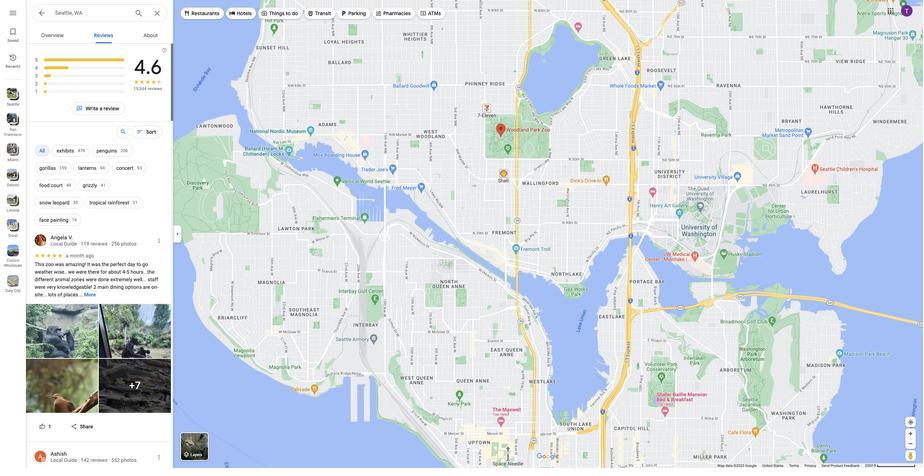 Task type: vqa. For each thing, say whether or not it's contained in the screenshot.
penguins
yes



Task type: describe. For each thing, give the bounding box(es) containing it.
actions for ashish's review image
[[156, 454, 162, 460]]

snow
[[39, 200, 51, 206]]

2 inside this zoo was amazing! it was the perfect day to go weather wise.. we were there for about 4-5 hours...the different animal zones were done extremely well... staff were very knowledgeable! 2 main dining options are on- site... lots of places …
[[93, 284, 96, 290]]

Seattle, WA field
[[32, 4, 167, 22]]

 restaurants
[[184, 9, 220, 17]]

sort image
[[137, 129, 143, 135]]

photos inside ashish local guide · 142 reviews · 552 photos
[[121, 457, 137, 463]]

food
[[39, 183, 50, 188]]

4.6
[[134, 54, 162, 80]]

concert, mentioned in 93 reviews radio
[[112, 159, 147, 177]]

· left 256
[[109, 241, 110, 247]]

206
[[121, 148, 128, 153]]

go
[[142, 262, 148, 267]]

different
[[35, 277, 54, 282]]

snow leopard 35
[[39, 200, 78, 206]]

show your location image
[[908, 419, 914, 426]]


[[38, 8, 46, 18]]

costco wholesale button
[[0, 242, 26, 269]]

transit
[[315, 10, 331, 17]]

this zoo was amazing! it was the perfect day to go weather wise.. we were there for about 4-5 hours...the different animal zones were done extremely well... staff were very knowledgeable! 2 main dining options are on- site... lots of places …
[[35, 262, 159, 298]]

saved
[[7, 38, 19, 43]]

wise..
[[54, 269, 67, 275]]

142
[[81, 457, 89, 463]]

penguins, mentioned in 206 reviews radio
[[92, 142, 133, 159]]

overview
[[41, 32, 64, 39]]

v.
[[69, 234, 73, 241]]

1 vertical spatial were
[[86, 277, 97, 282]]


[[341, 9, 347, 17]]

recents
[[6, 64, 20, 69]]

…
[[79, 292, 83, 298]]

more
[[84, 292, 96, 298]]

painting
[[50, 217, 68, 223]]

4.6 stars image
[[133, 79, 162, 86]]

256
[[111, 241, 120, 247]]

reviews
[[94, 32, 113, 39]]

3
[[35, 73, 38, 79]]

5 inside list
[[13, 148, 15, 153]]

seattle
[[7, 102, 19, 107]]

recents button
[[0, 50, 26, 71]]

done
[[98, 277, 109, 282]]

share button
[[66, 420, 99, 433]]

sort
[[146, 129, 156, 135]]

local inside angela v. local guide · 119 reviews · 256 photos
[[50, 241, 63, 247]]

a month ago
[[66, 253, 94, 259]]

· left 552
[[109, 457, 110, 463]]

none field inside the seattle, wa field
[[55, 9, 129, 17]]

search reviews image
[[120, 129, 127, 135]]

daly city button
[[0, 272, 26, 295]]

for
[[101, 269, 107, 275]]

guide inside angela v. local guide · 119 reviews · 256 photos
[[64, 241, 77, 247]]

5 stars image
[[35, 253, 64, 258]]

data
[[726, 464, 733, 468]]

there
[[88, 269, 99, 275]]

knowledgeable!
[[57, 284, 92, 290]]

food court, mentioned in 49 reviews radio
[[35, 177, 76, 194]]

product
[[831, 464, 843, 468]]


[[420, 9, 427, 17]]

5 inside image
[[35, 57, 38, 63]]

review
[[104, 105, 119, 112]]

8
[[13, 118, 15, 123]]

photos inside angela v. local guide · 119 reviews · 256 photos
[[121, 241, 137, 247]]

overview button
[[35, 26, 70, 43]]

footer inside the google maps element
[[718, 464, 865, 468]]

grizzly 41
[[83, 183, 106, 188]]

options
[[125, 284, 142, 290]]

4 stars, 4,029 reviews image
[[35, 64, 125, 72]]

exhibits
[[57, 148, 74, 154]]

extremely
[[110, 277, 132, 282]]

actions for angela v.'s review image
[[156, 238, 162, 244]]

animal
[[55, 277, 70, 282]]

1 inside image
[[35, 89, 38, 95]]

 transit
[[307, 9, 331, 17]]

the
[[102, 262, 109, 267]]

16
[[72, 218, 77, 223]]

lanterns, mentioned in 94 reviews radio
[[74, 159, 110, 177]]

of
[[58, 292, 62, 298]]

All reviews radio
[[35, 142, 50, 159]]

5 inside this zoo was amazing! it was the perfect day to go weather wise.. we were there for about 4-5 hours...the different animal zones were done extremely well... staff were very knowledgeable! 2 main dining options are on- site... lots of places …
[[127, 269, 129, 275]]

terms button
[[789, 464, 799, 468]]

layers
[[191, 453, 202, 458]]

this
[[35, 262, 44, 267]]

grizzly
[[83, 183, 97, 188]]

 search field
[[32, 4, 167, 23]]

19,344
[[134, 86, 147, 91]]

list containing saved
[[0, 0, 26, 468]]

1 inside button
[[48, 424, 51, 429]]

to inside this zoo was amazing! it was the perfect day to go weather wise.. we were there for about 4-5 hours...the different animal zones were done extremely well... staff were very knowledgeable! 2 main dining options are on- site... lots of places …
[[137, 262, 141, 267]]

costco wholesale
[[4, 258, 22, 268]]

2000
[[865, 464, 873, 468]]

zoom in image
[[908, 431, 914, 436]]

san
[[10, 127, 16, 132]]

miami
[[7, 158, 18, 162]]

lots
[[48, 292, 56, 298]]

5 places element
[[8, 147, 15, 154]]

restaurants
[[192, 10, 220, 17]]

weather
[[35, 269, 53, 275]]

google
[[746, 464, 757, 468]]

 things to do
[[261, 9, 298, 17]]

very
[[47, 284, 56, 290]]

2 was from the left
[[91, 262, 101, 267]]

woodland park zoo main content
[[26, 26, 173, 468]]

concert
[[116, 165, 134, 171]]

photo of ashish image
[[35, 451, 46, 462]]

· left 142
[[78, 457, 80, 463]]

ago
[[86, 253, 94, 259]]


[[184, 9, 190, 17]]

perfect
[[110, 262, 126, 267]]

2 for detroit
[[13, 173, 15, 178]]

states
[[774, 464, 784, 468]]



Task type: locate. For each thing, give the bounding box(es) containing it.
write
[[86, 105, 98, 112]]

ashish local guide · 142 reviews · 552 photos
[[50, 451, 137, 463]]

city
[[14, 289, 21, 293]]

was up wise..
[[55, 262, 64, 267]]

2 stars, 293 reviews image
[[35, 80, 125, 88]]

were
[[76, 269, 87, 275], [86, 277, 97, 282], [35, 284, 45, 290]]

guide up month
[[64, 241, 77, 247]]

1 horizontal spatial was
[[91, 262, 101, 267]]

1 local from the top
[[50, 241, 63, 247]]

2 for livonia
[[13, 198, 15, 203]]

2 for seattle
[[13, 92, 15, 97]]

· left 119
[[78, 241, 80, 247]]

 button
[[32, 4, 52, 23]]

 hotels
[[229, 9, 252, 17]]

2 up the detroit
[[13, 173, 15, 178]]

feedback
[[844, 464, 860, 468]]

a inside " write a review"
[[100, 105, 102, 112]]

94
[[100, 166, 105, 171]]

was
[[55, 262, 64, 267], [91, 262, 101, 267]]

photos
[[121, 241, 137, 247], [121, 457, 137, 463]]

to inside  things to do
[[286, 10, 291, 17]]

to left do
[[286, 10, 291, 17]]

2 for doral
[[13, 224, 15, 229]]

we
[[68, 269, 75, 275]]

google maps element
[[0, 0, 923, 468]]

tropical rainforest 21
[[90, 200, 138, 206]]

1 vertical spatial reviews
[[91, 241, 108, 247]]

2000 ft
[[865, 464, 877, 468]]

photos right 552
[[121, 457, 137, 463]]

atms
[[428, 10, 441, 17]]

2 up doral
[[13, 224, 15, 229]]

2 places element up doral
[[8, 223, 15, 229]]

0 horizontal spatial 1
[[35, 89, 38, 95]]

court
[[51, 183, 63, 188]]

 write a review
[[76, 105, 119, 113]]

leopard
[[53, 200, 70, 206]]

1 vertical spatial local
[[50, 457, 63, 463]]

privacy
[[805, 464, 816, 468]]

2 vertical spatial 5
[[127, 269, 129, 275]]

gorillas, mentioned in 159 reviews radio
[[35, 159, 71, 177]]

were down there
[[86, 277, 97, 282]]

1 horizontal spatial 5
[[35, 57, 38, 63]]

ft
[[874, 464, 877, 468]]

2 places element for seattle
[[8, 92, 15, 98]]

tropical rainforest, mentioned in 21 reviews radio
[[85, 194, 142, 211]]

guide inside ashish local guide · 142 reviews · 552 photos
[[64, 457, 77, 463]]

detroit
[[7, 183, 19, 188]]

2 places element up livonia
[[8, 198, 15, 204]]

list
[[0, 0, 26, 468]]

hours...the
[[131, 269, 154, 275]]

+ 7
[[129, 380, 141, 392]]

1 vertical spatial to
[[137, 262, 141, 267]]

1 2 places element from the top
[[8, 92, 15, 98]]

face
[[39, 217, 49, 223]]

a
[[100, 105, 102, 112], [66, 253, 69, 259]]

1 was from the left
[[55, 262, 64, 267]]

49
[[66, 183, 71, 188]]

2 places element for doral
[[8, 223, 15, 229]]

2 left "main"
[[93, 284, 96, 290]]

month
[[70, 253, 84, 259]]

guide
[[64, 241, 77, 247], [64, 457, 77, 463]]

zoom out image
[[908, 441, 914, 447]]

2 horizontal spatial 5
[[127, 269, 129, 275]]

3 2 places element from the top
[[8, 198, 15, 204]]

5 up 4
[[35, 57, 38, 63]]

2000 ft button
[[865, 464, 916, 468]]

2 vertical spatial were
[[35, 284, 45, 290]]

3 stars, 1,022 reviews image
[[35, 72, 125, 80]]

tab list
[[26, 26, 173, 43]]

1 horizontal spatial a
[[100, 105, 102, 112]]

reviews button
[[88, 26, 119, 43]]

zones
[[71, 277, 85, 282]]

2 2 places element from the top
[[8, 172, 15, 179]]

day
[[127, 262, 135, 267]]

1 vertical spatial 1
[[48, 424, 51, 429]]

0 vertical spatial reviews
[[148, 86, 162, 91]]

send product feedback button
[[822, 464, 860, 468]]

2 up seattle
[[13, 92, 15, 97]]

about
[[108, 269, 121, 275]]

2 places element for detroit
[[8, 172, 15, 179]]

1 horizontal spatial to
[[286, 10, 291, 17]]

2 places element for livonia
[[8, 198, 15, 204]]

478
[[78, 148, 85, 153]]

8 places element
[[8, 117, 15, 123]]

refine reviews option group
[[35, 142, 162, 229]]

show street view coverage image
[[906, 450, 916, 461]]

93
[[137, 166, 142, 171]]

2 guide from the top
[[64, 457, 77, 463]]

menu image
[[9, 9, 17, 17]]

0 vertical spatial photos
[[121, 241, 137, 247]]

tropical
[[90, 200, 106, 206]]

2 photos from the top
[[121, 457, 137, 463]]

tab list inside the google maps element
[[26, 26, 173, 43]]

0 horizontal spatial was
[[55, 262, 64, 267]]

2 up livonia
[[13, 198, 15, 203]]

4
[[35, 65, 38, 71]]

places
[[64, 292, 78, 298]]

a left month
[[66, 253, 69, 259]]

map data ©2023 google
[[718, 464, 757, 468]]

2 local from the top
[[50, 457, 63, 463]]

reviews inside angela v. local guide · 119 reviews · 256 photos
[[91, 241, 108, 247]]

photo of angela v. image
[[35, 234, 46, 246]]

pharmacies
[[383, 10, 411, 17]]

send product feedback
[[822, 464, 860, 468]]

reviews right 119
[[91, 241, 108, 247]]

1 vertical spatial a
[[66, 253, 69, 259]]

footer containing map data ©2023 google
[[718, 464, 865, 468]]

0 vertical spatial local
[[50, 241, 63, 247]]

rainforest
[[108, 200, 129, 206]]

well...
[[134, 277, 146, 282]]

snow leopard, mentioned in 35 reviews radio
[[35, 194, 83, 211]]

footer
[[718, 464, 865, 468]]

about
[[143, 32, 158, 39]]

1 guide from the top
[[64, 241, 77, 247]]

terms
[[789, 464, 799, 468]]

collapse side panel image
[[174, 230, 181, 238]]

to left go
[[137, 262, 141, 267]]

staff
[[148, 277, 158, 282]]

food court 49
[[39, 183, 71, 188]]

0 vertical spatial 5
[[35, 57, 38, 63]]

19,344 reviews
[[134, 86, 162, 91]]

 pharmacies
[[375, 9, 411, 17]]

reviews right 142
[[91, 457, 108, 463]]

2 down 3
[[35, 81, 38, 87]]

dining
[[110, 284, 124, 290]]

1 horizontal spatial 1
[[48, 424, 51, 429]]

local inside ashish local guide · 142 reviews · 552 photos
[[50, 457, 63, 463]]

guide left 142
[[64, 457, 77, 463]]

lanterns
[[78, 165, 96, 171]]

1 down 3
[[35, 89, 38, 95]]

tab list containing overview
[[26, 26, 173, 43]]

0 horizontal spatial to
[[137, 262, 141, 267]]

0 horizontal spatial a
[[66, 253, 69, 259]]

5 down day
[[127, 269, 129, 275]]

united
[[762, 464, 773, 468]]

share
[[80, 424, 93, 429]]

concert 93
[[116, 165, 142, 171]]

were up site...
[[35, 284, 45, 290]]

local right photo of ashish
[[50, 457, 63, 463]]

0 vertical spatial to
[[286, 10, 291, 17]]

0 vertical spatial a
[[100, 105, 102, 112]]

119
[[81, 241, 89, 247]]

more button
[[84, 286, 96, 304]]

lanterns 94
[[78, 165, 105, 171]]

exhibits, mentioned in 478 reviews radio
[[52, 142, 90, 159]]

google account: tyler black  
(blacklashes1000@gmail.com) image
[[901, 5, 913, 16]]

grizzly, mentioned in 41 reviews radio
[[78, 177, 110, 194]]

local up 5 stars image
[[50, 241, 63, 247]]


[[375, 9, 382, 17]]

united states
[[762, 464, 784, 468]]

2 vertical spatial reviews
[[91, 457, 108, 463]]

reviews down the 4.6 stars image
[[148, 86, 162, 91]]

penguins
[[97, 148, 117, 154]]

exhibits 478
[[57, 148, 85, 154]]

5 stars, 13,687 reviews image
[[35, 56, 125, 64]]

reviews inside ashish local guide · 142 reviews · 552 photos
[[91, 457, 108, 463]]

penguins 206
[[97, 148, 128, 154]]

2 inside image
[[35, 81, 38, 87]]

1 vertical spatial guide
[[64, 457, 77, 463]]

were up zones
[[76, 269, 87, 275]]

2 places element up the detroit
[[8, 172, 15, 179]]

1 photos from the top
[[121, 241, 137, 247]]

reviews
[[148, 86, 162, 91], [91, 241, 108, 247], [91, 457, 108, 463]]

1 vertical spatial 5
[[13, 148, 15, 153]]

4 2 places element from the top
[[8, 223, 15, 229]]

1 button
[[35, 420, 63, 433]]

a right write
[[100, 105, 102, 112]]

2 places element
[[8, 92, 15, 98], [8, 172, 15, 179], [8, 198, 15, 204], [8, 223, 15, 229]]

united states button
[[762, 464, 784, 468]]

angela v. local guide · 119 reviews · 256 photos
[[50, 234, 137, 247]]

sort button
[[132, 123, 162, 141]]

was right it
[[91, 262, 101, 267]]

0 horizontal spatial 5
[[13, 148, 15, 153]]

0 vertical spatial were
[[76, 269, 87, 275]]

face painting, mentioned in 16 reviews radio
[[35, 211, 82, 229]]

1 up ashish
[[48, 424, 51, 429]]

2 places element up seattle
[[8, 92, 15, 98]]

552
[[111, 457, 120, 463]]

francisco
[[4, 132, 22, 137]]

None field
[[55, 9, 129, 17]]

0 vertical spatial 1
[[35, 89, 38, 95]]

all
[[39, 148, 45, 154]]

photos right 256
[[121, 241, 137, 247]]

livonia
[[7, 208, 19, 213]]

0 vertical spatial guide
[[64, 241, 77, 247]]

1 stars, 313 reviews image
[[35, 88, 125, 96]]

parking
[[348, 10, 366, 17]]

on-
[[151, 284, 158, 290]]

1 vertical spatial photos
[[121, 457, 137, 463]]

5 up 'miami'
[[13, 148, 15, 153]]



